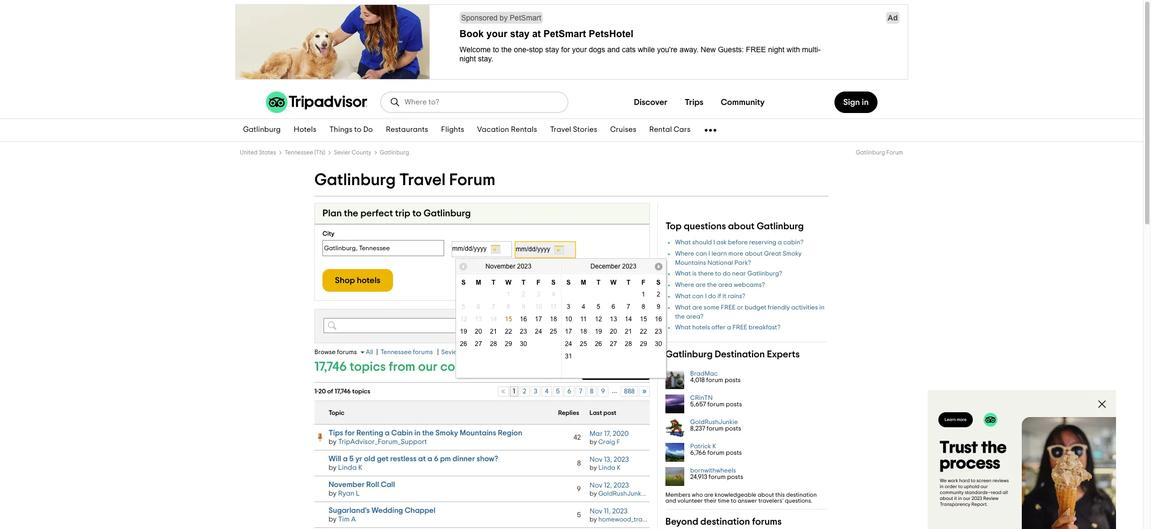 Task type: locate. For each thing, give the bounding box(es) containing it.
tim
[[338, 516, 350, 524]]

i up some
[[706, 293, 707, 300]]

are down there on the bottom of the page
[[696, 282, 706, 288]]

1 vertical spatial travel
[[400, 172, 446, 189]]

cruises link
[[604, 119, 643, 142]]

bornwithwheels link
[[691, 468, 737, 474]]

top questions about gatlinburg
[[666, 222, 804, 232]]

0 horizontal spatial linda k link
[[338, 464, 363, 472]]

2023 inside nov 12, 2023 by goldrushjunk...
[[614, 482, 629, 490]]

l
[[356, 490, 360, 498]]

0 horizontal spatial 23
[[520, 328, 527, 336]]

7
[[492, 303, 496, 311], [627, 303, 631, 311], [579, 389, 583, 395]]

2 where from the top
[[676, 282, 695, 288]]

tripadvisor_forum_support link
[[338, 439, 427, 446]]

flights
[[441, 126, 465, 134]]

will a 5 yr old get restless at a 6 pm dinner show? link
[[329, 455, 498, 463]]

county down do at the top left of page
[[352, 150, 372, 156]]

0 horizontal spatial 13
[[475, 316, 482, 323]]

0 vertical spatial sevier
[[334, 150, 351, 156]]

15
[[505, 316, 512, 323], [640, 316, 648, 323]]

forum right 5,657
[[708, 402, 725, 408]]

do up area
[[723, 271, 731, 277]]

1 horizontal spatial in
[[820, 304, 825, 311]]

travel left stories
[[550, 126, 572, 134]]

1 horizontal spatial 18
[[580, 328, 588, 336]]

forums for tennessee forums
[[413, 349, 433, 356]]

13 up the sevier county forums link
[[475, 316, 482, 323]]

12 down the december
[[595, 316, 603, 323]]

0 horizontal spatial w
[[506, 279, 512, 287]]

nov inside nov 11, 2023 by homewood_tra...
[[590, 508, 603, 515]]

4
[[552, 291, 556, 298], [582, 303, 586, 311], [545, 389, 549, 395]]

in inside tips for renting a cabin in the smoky mountains region by tripadvisor_forum_support
[[415, 429, 421, 438]]

linda k link for 13,
[[599, 465, 621, 471]]

42
[[574, 434, 581, 442]]

mountains up is
[[676, 260, 707, 266]]

a up tripadvisor_forum_support link
[[385, 429, 390, 438]]

1 vertical spatial sevier
[[442, 349, 460, 356]]

5 what from the top
[[676, 325, 691, 331]]

vacation rentals
[[478, 126, 538, 134]]

by down tips
[[329, 439, 337, 446]]

0 horizontal spatial 26
[[460, 341, 467, 348]]

flights link
[[435, 119, 471, 142]]

by for november roll call
[[329, 490, 337, 498]]

1 21 from the left
[[490, 328, 497, 336]]

0 vertical spatial do
[[723, 271, 731, 277]]

will a 5 yr old get restless at a 6 pm dinner show? by linda k
[[329, 455, 498, 472]]

k down the nov 13, 2023 link
[[617, 465, 621, 471]]

28 up 888
[[625, 341, 633, 348]]

nov inside the nov 13, 2023 by linda k
[[590, 456, 603, 464]]

forums for browse forums
[[337, 349, 357, 356]]

27 up the sevier county forums link
[[475, 341, 482, 348]]

topics down all
[[350, 361, 386, 374]]

1 horizontal spatial travel
[[550, 126, 572, 134]]

19
[[460, 328, 467, 336], [595, 328, 603, 336]]

our
[[418, 361, 438, 374]]

29 up »
[[640, 341, 648, 348]]

1 horizontal spatial 12
[[595, 316, 603, 323]]

1 horizontal spatial 30
[[655, 341, 663, 348]]

1 horizontal spatial 24
[[565, 341, 573, 348]]

november 2023
[[486, 263, 532, 270]]

10
[[535, 303, 542, 311], [565, 316, 573, 323]]

before
[[729, 239, 748, 246]]

free
[[721, 304, 736, 311], [733, 325, 748, 331]]

7 down december 2023
[[627, 303, 631, 311]]

tennessee up the from
[[381, 349, 412, 356]]

2 horizontal spatial f
[[642, 279, 646, 287]]

1 horizontal spatial 26
[[595, 341, 603, 348]]

16
[[520, 316, 527, 323], [655, 316, 663, 323]]

f inside mar 17, 2020 by craig f
[[617, 439, 621, 445]]

2 22 from the left
[[640, 328, 648, 336]]

3 up 31
[[567, 303, 571, 311]]

bornwithwheels 24,913 forum posts
[[691, 468, 744, 481]]

the right cabin
[[422, 429, 434, 438]]

s
[[462, 279, 466, 287], [552, 279, 556, 287], [567, 279, 571, 287], [657, 279, 661, 287]]

mountains inside tips for renting a cabin in the smoky mountains region by tripadvisor_forum_support
[[460, 429, 497, 438]]

1 horizontal spatial 21
[[625, 328, 633, 336]]

1 vertical spatial 18
[[580, 328, 588, 336]]

answer
[[738, 499, 758, 504]]

destination inside members who are knowledgeable about this destination and volunteer their time to answer travelers' questions.
[[787, 493, 817, 499]]

discover button
[[626, 92, 677, 113]]

2 16 from the left
[[655, 316, 663, 323]]

1 where from the top
[[676, 250, 695, 257]]

can down should
[[696, 250, 708, 257]]

forum for 8,237
[[707, 426, 724, 432]]

0 horizontal spatial 29
[[505, 341, 512, 348]]

homewood_tra...
[[599, 516, 648, 523]]

0 horizontal spatial i
[[706, 293, 707, 300]]

nov inside nov 12, 2023 by goldrushjunk...
[[590, 482, 603, 490]]

0 horizontal spatial smoky
[[436, 429, 459, 438]]

1 vertical spatial smoky
[[436, 429, 459, 438]]

1 horizontal spatial tennessee
[[381, 349, 412, 356]]

patrick k image
[[666, 444, 685, 462]]

by inside nov 12, 2023 by goldrushjunk...
[[590, 491, 597, 497]]

27 up the ...
[[610, 341, 618, 348]]

tim a link
[[338, 516, 356, 524]]

10 up gatlinburg forums
[[535, 303, 542, 311]]

0 horizontal spatial tennessee
[[285, 150, 313, 156]]

to left do at the top left of page
[[354, 126, 362, 134]]

0 vertical spatial smoky
[[783, 250, 802, 257]]

to right time
[[731, 499, 737, 504]]

forum right 4,018
[[707, 377, 724, 384]]

1 horizontal spatial 11
[[581, 316, 587, 323]]

mountains inside what should i ask before reserving a cabin? where can i learn more about great smoky mountains national park? what is there to do near gatlinburg? where are the area webcams? what can i do if it rains? what are some free or budget friendly activities in the area? what hotels offer a free breakfast?
[[676, 260, 707, 266]]

13,
[[604, 456, 612, 464]]

in right "activities"
[[820, 304, 825, 311]]

1 vertical spatial 10
[[565, 316, 573, 323]]

2 15 from the left
[[640, 316, 648, 323]]

to inside what should i ask before reserving a cabin? where can i learn more about great smoky mountains national park? what is there to do near gatlinburg? where are the area webcams? what can i do if it rains? what are some free or budget friendly activities in the area? what hotels offer a free breakfast?
[[716, 271, 722, 277]]

forum right 8,237
[[707, 426, 724, 432]]

about inside members who are knowledgeable about this destination and volunteer their time to answer travelers' questions.
[[758, 493, 775, 499]]

posts for bornwithwheels 24,913 forum posts
[[728, 474, 744, 481]]

by inside mar 17, 2020 by craig f
[[590, 439, 597, 445]]

21
[[490, 328, 497, 336], [625, 328, 633, 336]]

discover
[[634, 98, 668, 107]]

a inside tips for renting a cabin in the smoky mountains region by tripadvisor_forum_support
[[385, 429, 390, 438]]

posts inside goldrushjunkie 8,237 forum posts
[[726, 426, 742, 432]]

forum for 24,913
[[709, 474, 726, 481]]

1 16 from the left
[[520, 316, 527, 323]]

region
[[498, 429, 523, 438]]

by inside the november roll call by ryan l
[[329, 490, 337, 498]]

None text field
[[340, 322, 500, 333]]

smoky inside what should i ask before reserving a cabin? where can i learn more about great smoky mountains national park? what is there to do near gatlinburg? where are the area webcams? what can i do if it rains? what are some free or budget friendly activities in the area? what hotels offer a free breakfast?
[[783, 250, 802, 257]]

0 horizontal spatial 14
[[490, 316, 497, 323]]

linda
[[338, 464, 357, 472], [599, 465, 616, 471]]

1 t from the left
[[492, 279, 496, 287]]

1 horizontal spatial m
[[581, 279, 587, 287]]

0 vertical spatial 24
[[535, 328, 542, 336]]

by down the nov 13, 2023 link
[[590, 465, 597, 471]]

community button
[[713, 92, 774, 113]]

goldrushjunk... link
[[599, 491, 646, 497]]

nov for sugarland's wedding chappel
[[590, 508, 603, 515]]

1 horizontal spatial 16
[[655, 316, 663, 323]]

«
[[501, 387, 506, 396]]

sevier county
[[334, 150, 372, 156]]

w down december 2023
[[611, 279, 617, 287]]

2 m from the left
[[581, 279, 587, 287]]

about left 'this'
[[758, 493, 775, 499]]

by inside tips for renting a cabin in the smoky mountains region by tripadvisor_forum_support
[[329, 439, 337, 446]]

by inside the nov 13, 2023 by linda k
[[590, 465, 597, 471]]

destination
[[715, 350, 765, 360]]

9
[[522, 303, 526, 311], [657, 303, 661, 311], [601, 389, 605, 395], [577, 486, 581, 493]]

2 horizontal spatial k
[[713, 444, 717, 450]]

k inside patrick k 6,766 forum posts
[[713, 444, 717, 450]]

17,746 down browse forums
[[315, 361, 347, 374]]

for
[[345, 429, 355, 438]]

2 29 from the left
[[640, 341, 648, 348]]

1 vertical spatial tennessee
[[381, 349, 412, 356]]

15 left 'area?'
[[640, 316, 648, 323]]

in right cabin
[[415, 429, 421, 438]]

1 linda k link from the left
[[338, 464, 363, 472]]

3 up gatlinburg forums
[[537, 291, 541, 298]]

november for 2023
[[486, 263, 516, 270]]

tennessee for tennessee (tn)
[[285, 150, 313, 156]]

2 linda from the left
[[599, 465, 616, 471]]

1 horizontal spatial 15
[[640, 316, 648, 323]]

i left learn
[[709, 250, 711, 257]]

forum inside patrick k 6,766 forum posts
[[708, 450, 725, 456]]

1 s from the left
[[462, 279, 466, 287]]

3 what from the top
[[676, 293, 691, 300]]

tennessee for tennessee forums
[[381, 349, 412, 356]]

smoky inside tips for renting a cabin in the smoky mountains region by tripadvisor_forum_support
[[436, 429, 459, 438]]

0 vertical spatial in
[[863, 98, 869, 107]]

by for mar 17, 2020
[[590, 439, 597, 445]]

10 up 31
[[565, 316, 573, 323]]

united states link
[[240, 150, 276, 156]]

0 horizontal spatial k
[[359, 464, 363, 472]]

0 horizontal spatial in
[[415, 429, 421, 438]]

0 vertical spatial i
[[714, 239, 716, 246]]

w
[[506, 279, 512, 287], [611, 279, 617, 287]]

gatlinburg link down restaurants link
[[380, 150, 409, 156]]

w for december
[[611, 279, 617, 287]]

1 horizontal spatial county
[[461, 349, 483, 356]]

browse
[[315, 349, 336, 356]]

where down is
[[676, 282, 695, 288]]

1 vertical spatial where
[[676, 282, 695, 288]]

1 horizontal spatial forum
[[887, 150, 904, 156]]

posts inside bradmac 4,018 forum posts
[[725, 377, 741, 384]]

things to do
[[330, 126, 373, 134]]

national
[[708, 260, 734, 266]]

posts inside bornwithwheels 24,913 forum posts
[[728, 474, 744, 481]]

23
[[520, 328, 527, 336], [655, 328, 663, 336]]

i left ask
[[714, 239, 716, 246]]

1 vertical spatial 4
[[582, 303, 586, 311]]

1 horizontal spatial 19
[[595, 328, 603, 336]]

linda k link down the nov 13, 2023 link
[[599, 465, 621, 471]]

smoky down the cabin?
[[783, 250, 802, 257]]

forum inside bradmac 4,018 forum posts
[[707, 377, 724, 384]]

sevier up community
[[442, 349, 460, 356]]

destination right 'this'
[[787, 493, 817, 499]]

1 vertical spatial forum
[[450, 172, 496, 189]]

0 vertical spatial forum
[[887, 150, 904, 156]]

november for roll
[[329, 481, 365, 489]]

11 up gatlinburg forums
[[551, 303, 557, 311]]

goldrushjunkie 8,237 forum posts
[[691, 419, 742, 432]]

2 horizontal spatial i
[[714, 239, 716, 246]]

0 horizontal spatial 4
[[545, 389, 549, 395]]

craig f link
[[599, 439, 621, 445]]

1 13 from the left
[[475, 316, 482, 323]]

2 26 from the left
[[595, 341, 603, 348]]

crintn link
[[691, 395, 713, 402]]

20
[[475, 328, 482, 336], [610, 328, 618, 336], [319, 389, 326, 395]]

1 linda from the left
[[338, 464, 357, 472]]

1 horizontal spatial sevier
[[442, 349, 460, 356]]

0 vertical spatial 11
[[551, 303, 557, 311]]

nov
[[590, 456, 603, 464], [590, 482, 603, 490], [590, 508, 603, 515]]

are right who at right bottom
[[705, 493, 714, 499]]

2 28 from the left
[[625, 341, 633, 348]]

1 horizontal spatial 22
[[640, 328, 648, 336]]

0 horizontal spatial 7
[[492, 303, 496, 311]]

0 vertical spatial county
[[352, 150, 372, 156]]

sticky image
[[316, 431, 325, 444]]

gatlinburg travel forum
[[315, 172, 496, 189]]

1 m from the left
[[476, 279, 482, 287]]

states
[[259, 150, 276, 156]]

forum for 4,018
[[707, 377, 724, 384]]

17,746 right of
[[335, 389, 351, 395]]

destination down time
[[701, 518, 751, 528]]

in right sign
[[863, 98, 869, 107]]

rentals
[[511, 126, 538, 134]]

None submit
[[323, 269, 393, 292], [587, 318, 619, 334], [323, 269, 393, 292], [587, 318, 619, 334]]

travel stories
[[550, 126, 598, 134]]

by inside the sugarland's wedding chappel by tim a
[[329, 516, 337, 524]]

where down should
[[676, 250, 695, 257]]

1 vertical spatial gatlinburg link
[[380, 150, 409, 156]]

by down mar
[[590, 439, 597, 445]]

k down yr
[[359, 464, 363, 472]]

7 left 8 link
[[579, 389, 583, 395]]

1 vertical spatial november
[[329, 481, 365, 489]]

0 vertical spatial can
[[696, 250, 708, 257]]

replies
[[559, 410, 580, 417]]

1 vertical spatial i
[[709, 250, 711, 257]]

posts down the gatlinburg destination experts
[[725, 377, 741, 384]]

wedding
[[372, 507, 403, 515]]

forum inside bornwithwheels 24,913 forum posts
[[709, 474, 726, 481]]

m for november 2023
[[476, 279, 482, 287]]

nov for november roll call
[[590, 482, 603, 490]]

1 horizontal spatial 14
[[625, 316, 633, 323]]

tennessee (tn) link
[[285, 150, 326, 156]]

1 vertical spatial 11
[[581, 316, 587, 323]]

5 down the december
[[597, 303, 601, 311]]

0 horizontal spatial linda
[[338, 464, 357, 472]]

bradmac image
[[666, 371, 685, 390]]

5 inside the will a 5 yr old get restless at a 6 pm dinner show? by linda k
[[350, 455, 354, 463]]

26 up 9 link
[[595, 341, 603, 348]]

1 horizontal spatial smoky
[[783, 250, 802, 257]]

county for sevier county forums
[[461, 349, 483, 356]]

by for nov 13, 2023
[[590, 465, 597, 471]]

tennessee left (tn)
[[285, 150, 313, 156]]

a up great
[[778, 239, 783, 246]]

0 vertical spatial 25
[[550, 328, 557, 336]]

to down national on the right of the page
[[716, 271, 722, 277]]

county up community
[[461, 349, 483, 356]]

1 horizontal spatial i
[[709, 250, 711, 257]]

5 left yr
[[350, 455, 354, 463]]

get
[[377, 455, 389, 463]]

by left ryan
[[329, 490, 337, 498]]

1 22 from the left
[[505, 328, 512, 336]]

12 up the sevier county forums link
[[460, 316, 467, 323]]

beyond destination forums
[[666, 518, 782, 528]]

members
[[666, 493, 691, 499]]

0 horizontal spatial travel
[[400, 172, 446, 189]]

2 vertical spatial i
[[706, 293, 707, 300]]

0 vertical spatial november
[[486, 263, 516, 270]]

county for sevier county
[[352, 150, 372, 156]]

about up before
[[729, 222, 755, 232]]

2 nov from the top
[[590, 482, 603, 490]]

0 vertical spatial where
[[676, 250, 695, 257]]

None search field
[[381, 93, 568, 112]]

to inside members who are knowledgeable about this destination and volunteer their time to answer travelers' questions.
[[731, 499, 737, 504]]

by for nov 11, 2023
[[590, 516, 597, 523]]

0 horizontal spatial 18
[[550, 316, 557, 323]]

0 horizontal spatial destination
[[701, 518, 751, 528]]

1 30 from the left
[[520, 341, 527, 348]]

travel
[[550, 126, 572, 134], [400, 172, 446, 189]]

0 horizontal spatial 15
[[505, 316, 512, 323]]

1 horizontal spatial k
[[617, 465, 621, 471]]

7 down november 2023
[[492, 303, 496, 311]]

the left 'area?'
[[676, 313, 685, 320]]

2023 inside nov 11, 2023 by homewood_tra...
[[613, 508, 628, 515]]

posts inside crintn 5,657 forum posts
[[726, 402, 743, 408]]

0 vertical spatial tennessee
[[285, 150, 313, 156]]

tripadvisor image
[[266, 92, 367, 113]]

1 vertical spatial destination
[[701, 518, 751, 528]]

15 down november 2023
[[505, 316, 512, 323]]

1 23 from the left
[[520, 328, 527, 336]]

november roll call link
[[329, 481, 395, 489]]

a right offer
[[728, 325, 732, 331]]

2 w from the left
[[611, 279, 617, 287]]

about up park? at the right of the page
[[745, 250, 763, 257]]

forum inside goldrushjunkie 8,237 forum posts
[[707, 426, 724, 432]]

1 vertical spatial mountains
[[460, 429, 497, 438]]

goldrushjunkie image
[[666, 419, 685, 438]]

posts up knowledgeable
[[728, 474, 744, 481]]

by inside nov 11, 2023 by homewood_tra...
[[590, 516, 597, 523]]

by for sugarland's wedding chappel
[[329, 516, 337, 524]]

5
[[462, 303, 466, 311], [597, 303, 601, 311], [556, 389, 560, 395], [350, 455, 354, 463], [577, 512, 581, 519]]

mountains
[[676, 260, 707, 266], [460, 429, 497, 438]]

can up 'area?'
[[693, 293, 704, 300]]

nov 12, 2023 link
[[590, 482, 629, 490]]

if
[[718, 293, 722, 300]]

cars
[[674, 126, 691, 134]]

» link
[[640, 387, 650, 397]]

k inside the will a 5 yr old get restless at a 6 pm dinner show? by linda k
[[359, 464, 363, 472]]

0 horizontal spatial 10
[[535, 303, 542, 311]]

4 t from the left
[[627, 279, 631, 287]]

31
[[565, 353, 573, 360]]

gatlinburg link up 'united states'
[[237, 119, 287, 142]]

at
[[419, 455, 426, 463]]

are inside members who are knowledgeable about this destination and volunteer their time to answer travelers' questions.
[[705, 493, 714, 499]]

1 horizontal spatial mountains
[[676, 260, 707, 266]]

29 down gatlinburg forums
[[505, 341, 512, 348]]

mountains up show?
[[460, 429, 497, 438]]

2 linda k link from the left
[[599, 465, 621, 471]]

sign in
[[844, 98, 869, 107]]

1 vertical spatial 17,746
[[335, 389, 351, 395]]

3 nov from the top
[[590, 508, 603, 515]]

are up 'area?'
[[693, 304, 703, 311]]

2023 inside the nov 13, 2023 by linda k
[[614, 456, 629, 464]]

4,018
[[691, 377, 705, 384]]

free down 'it'
[[721, 304, 736, 311]]

1 nov from the top
[[590, 456, 603, 464]]

posts for crintn 5,657 forum posts
[[726, 402, 743, 408]]

k inside the nov 13, 2023 by linda k
[[617, 465, 621, 471]]

hotels
[[693, 325, 711, 331]]

about
[[729, 222, 755, 232], [745, 250, 763, 257], [758, 493, 775, 499]]

1 w from the left
[[506, 279, 512, 287]]

k right patrick
[[713, 444, 717, 450]]

9 left "12,"
[[577, 486, 581, 493]]

forum right 6,766
[[708, 450, 725, 456]]

forum inside crintn 5,657 forum posts
[[708, 402, 725, 408]]

1 horizontal spatial f
[[617, 439, 621, 445]]

0 horizontal spatial 17
[[535, 316, 542, 323]]

17,746
[[315, 361, 347, 374], [335, 389, 351, 395]]

posts up bornwithwheels 24,913 forum posts
[[726, 450, 742, 456]]

2 vertical spatial about
[[758, 493, 775, 499]]

smoky up pm
[[436, 429, 459, 438]]

advertisement region
[[0, 4, 1144, 82], [928, 391, 1117, 530]]

to
[[354, 126, 362, 134], [413, 209, 422, 219], [716, 271, 722, 277], [731, 499, 737, 504]]

beyond
[[666, 518, 699, 528]]

november inside the november roll call by ryan l
[[329, 481, 365, 489]]

nov left "12,"
[[590, 482, 603, 490]]

1 horizontal spatial 10
[[565, 316, 573, 323]]

2 vertical spatial are
[[705, 493, 714, 499]]

26 up the sevier county forums link
[[460, 341, 467, 348]]

breakfast?
[[749, 325, 781, 331]]

linda down 13, on the bottom right
[[599, 465, 616, 471]]

0 vertical spatial destination
[[787, 493, 817, 499]]

sevier right (tn)
[[334, 150, 351, 156]]

call
[[381, 481, 395, 489]]

by down nov 11, 2023 link
[[590, 516, 597, 523]]

posts for goldrushjunkie 8,237 forum posts
[[726, 426, 742, 432]]

from
[[389, 361, 416, 374]]

do
[[363, 126, 373, 134]]

trips
[[685, 98, 704, 107]]

sevier for sevier county
[[334, 150, 351, 156]]

m for december 2023
[[581, 279, 587, 287]]

3 right 2 link
[[534, 389, 538, 395]]

do left if
[[709, 293, 717, 300]]

1 vertical spatial 25
[[580, 341, 588, 348]]

0 vertical spatial mountains
[[676, 260, 707, 266]]

topics
[[350, 361, 386, 374], [352, 389, 371, 395]]

6 down december 2023
[[612, 303, 616, 311]]

dialog
[[928, 391, 1117, 530]]



Task type: describe. For each thing, give the bounding box(es) containing it.
5 left 11,
[[577, 512, 581, 519]]

reserving
[[750, 239, 777, 246]]

2 19 from the left
[[595, 328, 603, 336]]

2 12 from the left
[[595, 316, 603, 323]]

6 inside the will a 5 yr old get restless at a 6 pm dinner show? by linda k
[[434, 455, 439, 463]]

2023 for will a 5 yr old get restless at a 6 pm dinner show?
[[614, 456, 629, 464]]

the down there on the bottom of the page
[[708, 282, 717, 288]]

december 2023
[[591, 263, 637, 270]]

5,657
[[691, 402, 707, 408]]

0 vertical spatial topics
[[350, 361, 386, 374]]

0 vertical spatial 17,746
[[315, 361, 347, 374]]

1 27 from the left
[[475, 341, 482, 348]]

linda inside the nov 13, 2023 by linda k
[[599, 465, 616, 471]]

1 vertical spatial advertisement region
[[928, 391, 1117, 530]]

2 14 from the left
[[625, 316, 633, 323]]

close image
[[1097, 399, 1109, 411]]

1 29 from the left
[[505, 341, 512, 348]]

sevier county link
[[334, 150, 372, 156]]

1 12 from the left
[[460, 316, 467, 323]]

1 15 from the left
[[505, 316, 512, 323]]

3 t from the left
[[597, 279, 601, 287]]

0 vertical spatial 17
[[535, 316, 542, 323]]

0 horizontal spatial gatlinburg link
[[237, 119, 287, 142]]

posts inside patrick k 6,766 forum posts
[[726, 450, 742, 456]]

888
[[624, 389, 635, 395]]

mar 17, 2020 link
[[590, 430, 629, 438]]

sugarland's
[[329, 507, 370, 515]]

2 13 from the left
[[610, 316, 618, 323]]

questions.
[[785, 499, 813, 504]]

1 what from the top
[[676, 239, 691, 246]]

1 26 from the left
[[460, 341, 467, 348]]

ryan l link
[[338, 490, 360, 498]]

and
[[666, 499, 677, 504]]

nov for will a 5 yr old get restless at a 6 pm dinner show?
[[590, 456, 603, 464]]

patrick k 6,766 forum posts
[[691, 444, 742, 456]]

patrick
[[691, 444, 712, 450]]

gatlinburg forums
[[504, 322, 557, 329]]

6 left '7' link
[[568, 389, 572, 395]]

2 horizontal spatial 1
[[642, 291, 646, 298]]

0 vertical spatial 18
[[550, 316, 557, 323]]

5 right 4 link
[[556, 389, 560, 395]]

0 vertical spatial 3
[[537, 291, 541, 298]]

1 vertical spatial are
[[693, 304, 703, 311]]

4 what from the top
[[676, 304, 691, 311]]

0 vertical spatial about
[[729, 222, 755, 232]]

1 vertical spatial do
[[709, 293, 717, 300]]

in inside what should i ask before reserving a cabin? where can i learn more about great smoky mountains national park? what is there to do near gatlinburg? where are the area webcams? what can i do if it rains? what are some free or budget friendly activities in the area? what hotels offer a free breakfast?
[[820, 304, 825, 311]]

0 vertical spatial advertisement region
[[0, 4, 1144, 82]]

Search search field
[[405, 98, 559, 107]]

1-
[[315, 389, 319, 395]]

0 horizontal spatial 20
[[319, 389, 326, 395]]

about inside what should i ask before reserving a cabin? where can i learn more about great smoky mountains national park? what is there to do near gatlinburg? where are the area webcams? what can i do if it rains? what are some free or budget friendly activities in the area? what hotels offer a free breakfast?
[[745, 250, 763, 257]]

0 horizontal spatial 25
[[550, 328, 557, 336]]

2 horizontal spatial 20
[[610, 328, 618, 336]]

near
[[733, 271, 747, 277]]

24,913
[[691, 474, 708, 481]]

vacation rentals link
[[471, 119, 544, 142]]

1 vertical spatial can
[[693, 293, 704, 300]]

2 horizontal spatial in
[[863, 98, 869, 107]]

tripadvisor_forum_support
[[338, 439, 427, 446]]

hotels
[[294, 126, 317, 134]]

budget
[[745, 304, 767, 311]]

0 vertical spatial 4
[[552, 291, 556, 298]]

questions
[[684, 222, 727, 232]]

2 27 from the left
[[610, 341, 618, 348]]

yr
[[356, 455, 363, 463]]

17,
[[605, 430, 612, 438]]

rains?
[[728, 293, 746, 300]]

f for 1
[[642, 279, 646, 287]]

great
[[765, 250, 782, 257]]

17,746 topics from our community
[[315, 361, 504, 374]]

crintn
[[691, 395, 713, 402]]

4 s from the left
[[657, 279, 661, 287]]

friendly
[[768, 304, 790, 311]]

activities
[[792, 304, 819, 311]]

0 vertical spatial travel
[[550, 126, 572, 134]]

7 link
[[576, 387, 586, 397]]

bradmac
[[691, 371, 718, 377]]

2 vertical spatial 4
[[545, 389, 549, 395]]

nov 13, 2023 by linda k
[[590, 456, 629, 471]]

1 horizontal spatial 20
[[475, 328, 482, 336]]

or
[[738, 304, 744, 311]]

1 horizontal spatial 7
[[579, 389, 583, 395]]

w for november
[[506, 279, 512, 287]]

1 vertical spatial free
[[733, 325, 748, 331]]

topic
[[329, 410, 345, 417]]

a right at
[[428, 455, 433, 463]]

linda inside the will a 5 yr old get restless at a 6 pm dinner show? by linda k
[[338, 464, 357, 472]]

restaurants link
[[380, 119, 435, 142]]

volunteer
[[678, 499, 703, 504]]

9 left some
[[657, 303, 661, 311]]

sevier county forums link
[[442, 349, 504, 356]]

1 vertical spatial topics
[[352, 389, 371, 395]]

knowledgeable
[[715, 493, 757, 499]]

2 horizontal spatial 7
[[627, 303, 631, 311]]

park?
[[735, 260, 752, 266]]

1 14 from the left
[[490, 316, 497, 323]]

1 vertical spatial 24
[[565, 341, 573, 348]]

sign
[[844, 98, 861, 107]]

2020
[[613, 430, 629, 438]]

2 vertical spatial 3
[[534, 389, 538, 395]]

...
[[612, 388, 617, 394]]

tennessee forums link
[[381, 349, 433, 356]]

who
[[692, 493, 703, 499]]

5 up sevier county forums
[[462, 303, 466, 311]]

2 21 from the left
[[625, 328, 633, 336]]

tennessee forums
[[381, 349, 433, 356]]

nov 11, 2023 by homewood_tra...
[[590, 508, 648, 523]]

2 s from the left
[[552, 279, 556, 287]]

plan
[[323, 209, 342, 219]]

the right plan
[[344, 209, 359, 219]]

2 what from the top
[[676, 271, 691, 277]]

City text field
[[323, 240, 444, 257]]

tammy c image
[[666, 468, 685, 487]]

area
[[719, 282, 733, 288]]

8 link
[[587, 387, 597, 397]]

1 vertical spatial 3
[[567, 303, 571, 311]]

by inside the will a 5 yr old get restless at a 6 pm dinner show? by linda k
[[329, 464, 337, 472]]

vacation
[[478, 126, 510, 134]]

0 horizontal spatial 24
[[535, 328, 542, 336]]

is
[[693, 271, 697, 277]]

2 23 from the left
[[655, 328, 663, 336]]

6 up the sevier county forums link
[[477, 303, 481, 311]]

2023 for november roll call
[[614, 482, 629, 490]]

what should i ask before reserving a cabin? where can i learn more about great smoky mountains national park? what is there to do near gatlinburg? where are the area webcams? what can i do if it rains? what are some free or budget friendly activities in the area? what hotels offer a free breakfast?
[[676, 239, 825, 331]]

9 up gatlinburg forums
[[522, 303, 526, 311]]

search image
[[390, 97, 401, 108]]

offer
[[712, 325, 726, 331]]

forum for 5,657
[[708, 402, 725, 408]]

1 19 from the left
[[460, 328, 467, 336]]

perfect
[[361, 209, 393, 219]]

2 30 from the left
[[655, 341, 663, 348]]

1 horizontal spatial mm/dd/yyyy
[[516, 246, 551, 253]]

browse forums
[[315, 349, 357, 356]]

3 s from the left
[[567, 279, 571, 287]]

bradmac 4,018 forum posts
[[691, 371, 741, 384]]

by for nov 12, 2023
[[590, 491, 597, 497]]

11,
[[604, 508, 611, 515]]

time
[[719, 499, 730, 504]]

forums for gatlinburg forums
[[537, 322, 557, 329]]

a
[[351, 516, 356, 524]]

trip
[[395, 209, 411, 219]]

linda k link for a
[[338, 464, 363, 472]]

4 link
[[542, 387, 552, 397]]

0 vertical spatial are
[[696, 282, 706, 288]]

0 horizontal spatial 1
[[507, 291, 511, 298]]

the inside tips for renting a cabin in the smoky mountains region by tripadvisor_forum_support
[[422, 429, 434, 438]]

posts for bradmac 4,018 forum posts
[[725, 377, 741, 384]]

0 horizontal spatial forum
[[450, 172, 496, 189]]

f for 4
[[537, 279, 541, 287]]

show?
[[477, 455, 498, 463]]

to right trip
[[413, 209, 422, 219]]

1 horizontal spatial gatlinburg link
[[380, 150, 409, 156]]

9 right 8 link
[[601, 389, 605, 395]]

0 vertical spatial 10
[[535, 303, 542, 311]]

2 horizontal spatial 4
[[582, 303, 586, 311]]

1-20 of 17,746 topics
[[315, 389, 371, 395]]

0 horizontal spatial 11
[[551, 303, 557, 311]]

a right will in the bottom of the page
[[343, 455, 348, 463]]

restaurants
[[386, 126, 429, 134]]

2 t from the left
[[522, 279, 526, 287]]

(tn)
[[315, 150, 326, 156]]

888 link
[[621, 387, 638, 397]]

0 vertical spatial free
[[721, 304, 736, 311]]

tennessee (tn)
[[285, 150, 326, 156]]

1 horizontal spatial do
[[723, 271, 731, 277]]

bradmac link
[[691, 371, 718, 377]]

rental
[[650, 126, 672, 134]]

sign in link
[[835, 92, 878, 113]]

last post
[[590, 410, 617, 417]]

0 horizontal spatial mm/dd/yyyy
[[453, 245, 487, 253]]

1 horizontal spatial 17
[[565, 328, 573, 336]]

»
[[643, 387, 647, 396]]

1 28 from the left
[[490, 341, 497, 348]]

sevier for sevier county forums
[[442, 349, 460, 356]]

craig
[[599, 439, 616, 445]]

cabin
[[392, 429, 413, 438]]

1 horizontal spatial 1
[[513, 389, 516, 395]]

2023 for sugarland's wedding chappel
[[613, 508, 628, 515]]

nov 13, 2023 link
[[590, 456, 629, 464]]

gatlinburg destination experts
[[666, 350, 800, 360]]

united
[[240, 150, 258, 156]]

members who are knowledgeable about this destination and volunteer their time to answer travelers' questions.
[[666, 493, 817, 504]]

plan the perfect trip to gatlinburg
[[323, 209, 471, 219]]

rental cars link
[[643, 119, 698, 142]]

tips for renting a cabin in the smoky mountains region link
[[329, 429, 523, 438]]

crintn image
[[666, 395, 685, 414]]



Task type: vqa. For each thing, say whether or not it's contained in the screenshot.


